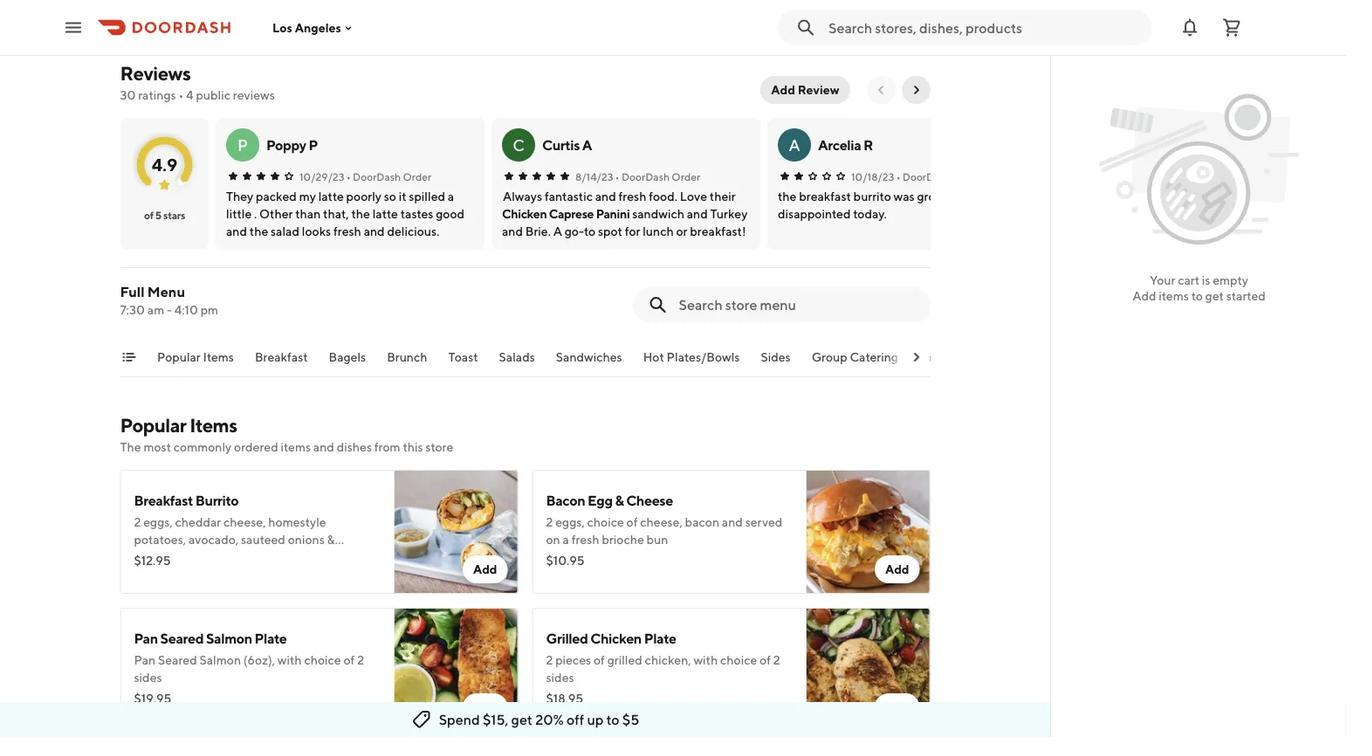 Task type: describe. For each thing, give the bounding box(es) containing it.
breakfast button
[[255, 349, 307, 376]]

popular items
[[157, 350, 234, 364]]

hot
[[643, 350, 664, 364]]

up
[[587, 711, 604, 728]]

and inside bacon egg & cheese 2 eggs, choice of cheese, bacon and served on a fresh brioche bun $10.95
[[722, 515, 743, 529]]

reviews
[[233, 88, 275, 102]]

breakfast for breakfast burrito 2 eggs, cheddar cheese, homestyle potatoes, avocado, sauteed onions & peppers, fresh spicy salsa
[[134, 492, 193, 509]]

20%
[[536, 711, 564, 728]]

poppy
[[266, 137, 306, 153]]

sides button
[[761, 349, 791, 376]]

chicken inside grilled chicken plate 2 pieces of grilled chicken, with choice of 2 sides $18.95
[[591, 630, 642, 647]]

toast
[[448, 350, 478, 364]]

on
[[546, 532, 561, 547]]

coffee & tea button
[[919, 349, 990, 376]]

c
[[512, 135, 524, 154]]

open menu image
[[63, 17, 84, 38]]

pm
[[201, 303, 218, 317]]

previous image
[[875, 83, 889, 97]]

panini
[[596, 207, 630, 221]]

toast button
[[448, 349, 478, 376]]

cheese, inside breakfast burrito 2 eggs, cheddar cheese, homestyle potatoes, avocado, sauteed onions & peppers, fresh spicy salsa
[[224, 515, 266, 529]]

full
[[120, 283, 145, 300]]

doordash for a
[[903, 170, 951, 183]]

add button for bacon egg & cheese
[[875, 556, 920, 583]]

los angeles button
[[273, 20, 355, 35]]

from
[[375, 440, 401, 454]]

1 pan from the top
[[134, 630, 158, 647]]

doordash for c
[[621, 170, 669, 183]]

30
[[120, 88, 136, 102]]

los
[[273, 20, 293, 35]]

salads
[[499, 350, 535, 364]]

store
[[426, 440, 454, 454]]

4:10
[[175, 303, 198, 317]]

$12.95
[[134, 553, 171, 568]]

your cart is empty add items to get started
[[1133, 273, 1266, 303]]

1 vertical spatial review
[[953, 170, 988, 183]]

2 inside pan seared salmon plate pan seared salmon (6oz), with choice of 2 sides $19.95
[[357, 653, 364, 667]]

choice for plate
[[304, 653, 341, 667]]

0 vertical spatial seared
[[160, 630, 204, 647]]

cart
[[1178, 273, 1200, 287]]

bacon
[[546, 492, 585, 509]]

2 pan from the top
[[134, 653, 156, 667]]

salads button
[[499, 349, 535, 376]]

sandwiches
[[556, 350, 622, 364]]

chicken,
[[645, 653, 691, 667]]

arcelia
[[818, 137, 861, 153]]

order for p
[[403, 170, 431, 183]]

plate inside grilled chicken plate 2 pieces of grilled chicken, with choice of 2 sides $18.95
[[644, 630, 677, 647]]

0 horizontal spatial p
[[237, 135, 248, 154]]

los angeles
[[273, 20, 341, 35]]

brioche
[[602, 532, 644, 547]]

& inside button
[[960, 350, 968, 364]]

with for pan seared salmon plate
[[278, 653, 302, 667]]

coffee
[[919, 350, 958, 364]]

0 items, open order cart image
[[1222, 17, 1243, 38]]

add review button
[[761, 76, 850, 104]]

bacon
[[685, 515, 720, 529]]

plate inside pan seared salmon plate pan seared salmon (6oz), with choice of 2 sides $19.95
[[255, 630, 287, 647]]

hot plates/bowls
[[643, 350, 740, 364]]

$10.95
[[546, 553, 585, 568]]

chicken inside 'chicken caprese panini' button
[[502, 207, 547, 221]]

add for bacon egg & cheese
[[886, 562, 910, 576]]

breakfast burrito 2 eggs, cheddar cheese, homestyle potatoes, avocado, sauteed onions & peppers, fresh spicy salsa
[[134, 492, 335, 564]]

avocado,
[[189, 532, 239, 547]]

4
[[186, 88, 194, 102]]

popular for popular items
[[157, 350, 200, 364]]

• doordash review
[[896, 170, 988, 183]]

bacon egg & cheese 2 eggs, choice of cheese, bacon and served on a fresh brioche bun $10.95
[[546, 492, 783, 568]]

add button for pan seared salmon plate
[[463, 694, 508, 721]]

add for breakfast burrito
[[473, 562, 497, 576]]

cheese, inside bacon egg & cheese 2 eggs, choice of cheese, bacon and served on a fresh brioche bun $10.95
[[640, 515, 683, 529]]

reviews 30 ratings • 4 public reviews
[[120, 62, 275, 102]]

salsa
[[246, 550, 272, 564]]

grilled chicken plate image
[[807, 608, 931, 732]]

10/29/23
[[299, 170, 344, 183]]

onions
[[288, 532, 325, 547]]

pan seared salmon plate pan seared salmon (6oz), with choice of 2 sides $19.95
[[134, 630, 364, 706]]

grilled chicken plate 2 pieces of grilled chicken, with choice of 2 sides $18.95
[[546, 630, 781, 706]]

sauteed
[[241, 532, 286, 547]]

off
[[567, 711, 585, 728]]

eggs, inside breakfast burrito 2 eggs, cheddar cheese, homestyle potatoes, avocado, sauteed onions & peppers, fresh spicy salsa
[[143, 515, 173, 529]]

curtis a
[[542, 137, 592, 153]]

• for p
[[346, 170, 350, 183]]

ordered
[[234, 440, 278, 454]]

reviews
[[120, 62, 191, 85]]

sides for grilled
[[546, 670, 574, 685]]

tea
[[970, 350, 990, 364]]

sides for pan
[[134, 670, 162, 685]]

-
[[167, 303, 172, 317]]

empty
[[1213, 273, 1249, 287]]

cheddar
[[175, 515, 221, 529]]

bagels
[[328, 350, 366, 364]]

5
[[155, 209, 161, 221]]

choice inside bacon egg & cheese 2 eggs, choice of cheese, bacon and served on a fresh brioche bun $10.95
[[587, 515, 624, 529]]

menu
[[147, 283, 185, 300]]

• doordash order for c
[[615, 170, 700, 183]]

brunch
[[387, 350, 427, 364]]

bagels button
[[328, 349, 366, 376]]

8/14/23
[[575, 170, 613, 183]]

caprese
[[549, 207, 594, 221]]

& inside bacon egg & cheese 2 eggs, choice of cheese, bacon and served on a fresh brioche bun $10.95
[[615, 492, 624, 509]]

group catering
[[812, 350, 898, 364]]

7:30
[[120, 303, 145, 317]]

2 inside bacon egg & cheese 2 eggs, choice of cheese, bacon and served on a fresh brioche bun $10.95
[[546, 515, 553, 529]]

am
[[147, 303, 164, 317]]

sides
[[761, 350, 791, 364]]

stars
[[163, 209, 185, 221]]

items for popular items
[[203, 350, 234, 364]]

notification bell image
[[1180, 17, 1201, 38]]

add button for breakfast burrito
[[463, 556, 508, 583]]

of 5 stars
[[144, 209, 185, 221]]



Task type: locate. For each thing, give the bounding box(es) containing it.
$15,
[[483, 711, 509, 728]]

pieces
[[556, 653, 591, 667]]

hot plates/bowls button
[[643, 349, 740, 376]]

items inside popular items the most commonly ordered items and dishes from this store
[[190, 414, 237, 437]]

get down "is"
[[1206, 289, 1224, 303]]

2 horizontal spatial &
[[960, 350, 968, 364]]

add for pan seared salmon plate
[[473, 700, 497, 714]]

popular down 4:10
[[157, 350, 200, 364]]

1 horizontal spatial order
[[672, 170, 700, 183]]

1 horizontal spatial chicken
[[591, 630, 642, 647]]

1 horizontal spatial review
[[953, 170, 988, 183]]

egg
[[588, 492, 613, 509]]

sides inside grilled chicken plate 2 pieces of grilled chicken, with choice of 2 sides $18.95
[[546, 670, 574, 685]]

pan seared salmon plate image
[[394, 608, 518, 732]]

public
[[196, 88, 231, 102]]

• for c
[[615, 170, 619, 183]]

p right the poppy
[[308, 137, 317, 153]]

dishes
[[337, 440, 372, 454]]

add button
[[463, 556, 508, 583], [875, 556, 920, 583], [463, 694, 508, 721], [875, 694, 920, 721]]

spend
[[439, 711, 480, 728]]

started
[[1227, 289, 1266, 303]]

$5
[[623, 711, 640, 728]]

1 vertical spatial seared
[[158, 653, 197, 667]]

get inside your cart is empty add items to get started
[[1206, 289, 1224, 303]]

seared left (6oz), on the left of the page
[[158, 653, 197, 667]]

cheese
[[626, 492, 673, 509]]

0 horizontal spatial $19.95
[[134, 691, 171, 706]]

$19.95
[[262, 16, 299, 31], [134, 691, 171, 706]]

items down your
[[1159, 289, 1190, 303]]

grilled
[[608, 653, 643, 667]]

full menu 7:30 am - 4:10 pm
[[120, 283, 218, 317]]

with inside grilled chicken plate 2 pieces of grilled chicken, with choice of 2 sides $18.95
[[694, 653, 718, 667]]

items up 'commonly'
[[190, 414, 237, 437]]

$19.95 inside pan seared salmon plate pan seared salmon (6oz), with choice of 2 sides $19.95
[[134, 691, 171, 706]]

cheese,
[[224, 515, 266, 529], [640, 515, 683, 529]]

fresh down the avocado,
[[185, 550, 213, 564]]

p left the poppy
[[237, 135, 248, 154]]

0 horizontal spatial items
[[281, 440, 311, 454]]

a
[[789, 135, 800, 154], [582, 137, 592, 153]]

show menu categories image
[[122, 350, 136, 364]]

salmon
[[206, 630, 252, 647], [200, 653, 241, 667]]

next image
[[910, 83, 924, 97]]

to for items
[[1192, 289, 1203, 303]]

0 vertical spatial breakfast
[[255, 350, 307, 364]]

1 vertical spatial fresh
[[185, 550, 213, 564]]

0 horizontal spatial plate
[[255, 630, 287, 647]]

order for c
[[672, 170, 700, 183]]

• right 10/29/23
[[346, 170, 350, 183]]

0 horizontal spatial get
[[511, 711, 533, 728]]

a right curtis
[[582, 137, 592, 153]]

scroll menu navigation right image
[[910, 350, 924, 364]]

1 with from the left
[[278, 653, 302, 667]]

breakfast inside breakfast burrito 2 eggs, cheddar cheese, homestyle potatoes, avocado, sauteed onions & peppers, fresh spicy salsa
[[134, 492, 193, 509]]

ratings
[[138, 88, 176, 102]]

0 vertical spatial $19.95
[[262, 16, 299, 31]]

salmon left (6oz), on the left of the page
[[200, 653, 241, 667]]

0 vertical spatial &
[[960, 350, 968, 364]]

doordash up panini on the left top of the page
[[621, 170, 669, 183]]

1 horizontal spatial &
[[615, 492, 624, 509]]

burrito
[[196, 492, 239, 509]]

add
[[771, 83, 796, 97], [1133, 289, 1157, 303], [473, 562, 497, 576], [886, 562, 910, 576], [473, 700, 497, 714], [886, 700, 910, 714]]

1 vertical spatial to
[[607, 711, 620, 728]]

fresh right a
[[572, 532, 600, 547]]

2 eggs, from the left
[[556, 515, 585, 529]]

1 horizontal spatial fresh
[[572, 532, 600, 547]]

chicken caprese panini
[[502, 207, 630, 221]]

choice
[[587, 515, 624, 529], [304, 653, 341, 667], [721, 653, 758, 667]]

curtis
[[542, 137, 580, 153]]

items inside popular items the most commonly ordered items and dishes from this store
[[281, 440, 311, 454]]

items right ordered
[[281, 440, 311, 454]]

to down "cart"
[[1192, 289, 1203, 303]]

to for up
[[607, 711, 620, 728]]

0 horizontal spatial and
[[313, 440, 334, 454]]

1 horizontal spatial get
[[1206, 289, 1224, 303]]

items inside your cart is empty add items to get started
[[1159, 289, 1190, 303]]

review inside button
[[798, 83, 840, 97]]

& right egg
[[615, 492, 624, 509]]

of inside bacon egg & cheese 2 eggs, choice of cheese, bacon and served on a fresh brioche bun $10.95
[[627, 515, 638, 529]]

doordash right 10/29/23
[[353, 170, 401, 183]]

add inside button
[[771, 83, 796, 97]]

1 vertical spatial popular
[[120, 414, 186, 437]]

1 cheese, from the left
[[224, 515, 266, 529]]

poppy p
[[266, 137, 317, 153]]

with right chicken,
[[694, 653, 718, 667]]

2 with from the left
[[694, 653, 718, 667]]

1 vertical spatial chicken
[[591, 630, 642, 647]]

add inside your cart is empty add items to get started
[[1133, 289, 1157, 303]]

0 horizontal spatial eggs,
[[143, 515, 173, 529]]

1 horizontal spatial p
[[308, 137, 317, 153]]

$19.95 button
[[258, 0, 396, 43]]

with inside pan seared salmon plate pan seared salmon (6oz), with choice of 2 sides $19.95
[[278, 653, 302, 667]]

arcelia r
[[818, 137, 873, 153]]

breakfast up potatoes,
[[134, 492, 193, 509]]

1 horizontal spatial $19.95
[[262, 16, 299, 31]]

2 horizontal spatial doordash
[[903, 170, 951, 183]]

Store search: begin typing to search for stores available on DoorDash text field
[[829, 18, 1142, 37]]

2
[[134, 515, 141, 529], [546, 515, 553, 529], [357, 653, 364, 667], [546, 653, 553, 667], [774, 653, 781, 667]]

0 horizontal spatial sides
[[134, 670, 162, 685]]

0 horizontal spatial doordash
[[353, 170, 401, 183]]

commonly
[[174, 440, 232, 454]]

1 eggs, from the left
[[143, 515, 173, 529]]

• doordash order right 10/29/23
[[346, 170, 431, 183]]

1 vertical spatial breakfast
[[134, 492, 193, 509]]

0 vertical spatial to
[[1192, 289, 1203, 303]]

seared
[[160, 630, 204, 647], [158, 653, 197, 667]]

0 horizontal spatial to
[[607, 711, 620, 728]]

0 vertical spatial salmon
[[206, 630, 252, 647]]

sandwiches button
[[556, 349, 622, 376]]

4.9
[[151, 154, 177, 175]]

• right 8/14/23
[[615, 170, 619, 183]]

served
[[746, 515, 783, 529]]

0 vertical spatial review
[[798, 83, 840, 97]]

to right up at the left bottom of page
[[607, 711, 620, 728]]

with
[[278, 653, 302, 667], [694, 653, 718, 667]]

add review
[[771, 83, 840, 97]]

1 vertical spatial get
[[511, 711, 533, 728]]

sides inside pan seared salmon plate pan seared salmon (6oz), with choice of 2 sides $19.95
[[134, 670, 162, 685]]

0 horizontal spatial a
[[582, 137, 592, 153]]

popular inside popular items the most commonly ordered items and dishes from this store
[[120, 414, 186, 437]]

1 vertical spatial &
[[615, 492, 624, 509]]

spend $15, get 20% off up to $5
[[439, 711, 640, 728]]

to inside your cart is empty add items to get started
[[1192, 289, 1203, 303]]

salmon up (6oz), on the left of the page
[[206, 630, 252, 647]]

2 cheese, from the left
[[640, 515, 683, 529]]

• for a
[[896, 170, 900, 183]]

0 vertical spatial pan
[[134, 630, 158, 647]]

with right (6oz), on the left of the page
[[278, 653, 302, 667]]

of inside pan seared salmon plate pan seared salmon (6oz), with choice of 2 sides $19.95
[[344, 653, 355, 667]]

this
[[403, 440, 423, 454]]

2 inside breakfast burrito 2 eggs, cheddar cheese, homestyle potatoes, avocado, sauteed onions & peppers, fresh spicy salsa
[[134, 515, 141, 529]]

popular up most
[[120, 414, 186, 437]]

brunch button
[[387, 349, 427, 376]]

breakfast for breakfast
[[255, 350, 307, 364]]

plate
[[255, 630, 287, 647], [644, 630, 677, 647]]

1 horizontal spatial a
[[789, 135, 800, 154]]

eggs, up a
[[556, 515, 585, 529]]

2 horizontal spatial choice
[[721, 653, 758, 667]]

doordash for p
[[353, 170, 401, 183]]

choice right (6oz), on the left of the page
[[304, 653, 341, 667]]

get right $15,
[[511, 711, 533, 728]]

breakfast left bagels
[[255, 350, 307, 364]]

eggs, inside bacon egg & cheese 2 eggs, choice of cheese, bacon and served on a fresh brioche bun $10.95
[[556, 515, 585, 529]]

is
[[1203, 273, 1211, 287]]

2 • doordash order from the left
[[615, 170, 700, 183]]

• inside reviews 30 ratings • 4 public reviews
[[179, 88, 184, 102]]

items inside button
[[203, 350, 234, 364]]

with for grilled chicken plate
[[694, 653, 718, 667]]

1 vertical spatial items
[[190, 414, 237, 437]]

1 • doordash order from the left
[[346, 170, 431, 183]]

chicken
[[502, 207, 547, 221], [591, 630, 642, 647]]

1 vertical spatial and
[[722, 515, 743, 529]]

0 horizontal spatial &
[[327, 532, 335, 547]]

choice inside grilled chicken plate 2 pieces of grilled chicken, with choice of 2 sides $18.95
[[721, 653, 758, 667]]

plate up chicken,
[[644, 630, 677, 647]]

1 horizontal spatial doordash
[[621, 170, 669, 183]]

fresh inside bacon egg & cheese 2 eggs, choice of cheese, bacon and served on a fresh brioche bun $10.95
[[572, 532, 600, 547]]

items
[[203, 350, 234, 364], [190, 414, 237, 437]]

2 sides from the left
[[546, 670, 574, 685]]

10/18/23
[[851, 170, 894, 183]]

popular items button
[[157, 349, 234, 376]]

1 vertical spatial salmon
[[200, 653, 241, 667]]

0 horizontal spatial • doordash order
[[346, 170, 431, 183]]

choice inside pan seared salmon plate pan seared salmon (6oz), with choice of 2 sides $19.95
[[304, 653, 341, 667]]

1 horizontal spatial • doordash order
[[615, 170, 700, 183]]

cheese, up 'sauteed'
[[224, 515, 266, 529]]

1 vertical spatial items
[[281, 440, 311, 454]]

2 order from the left
[[672, 170, 700, 183]]

bun
[[647, 532, 669, 547]]

2 plate from the left
[[644, 630, 677, 647]]

1 horizontal spatial eggs,
[[556, 515, 585, 529]]

1 order from the left
[[403, 170, 431, 183]]

popular inside button
[[157, 350, 200, 364]]

angeles
[[295, 20, 341, 35]]

group catering button
[[812, 349, 898, 376]]

and right the bacon
[[722, 515, 743, 529]]

grilled
[[546, 630, 588, 647]]

1 horizontal spatial breakfast
[[255, 350, 307, 364]]

the
[[120, 440, 141, 454]]

eggs,
[[143, 515, 173, 529], [556, 515, 585, 529]]

potatoes,
[[134, 532, 186, 547]]

2 vertical spatial &
[[327, 532, 335, 547]]

(6oz),
[[244, 653, 275, 667]]

0 horizontal spatial chicken
[[502, 207, 547, 221]]

& right onions
[[327, 532, 335, 547]]

choice right chicken,
[[721, 653, 758, 667]]

1 doordash from the left
[[353, 170, 401, 183]]

&
[[960, 350, 968, 364], [615, 492, 624, 509], [327, 532, 335, 547]]

popular for popular items the most commonly ordered items and dishes from this store
[[120, 414, 186, 437]]

eggs, up potatoes,
[[143, 515, 173, 529]]

0 vertical spatial fresh
[[572, 532, 600, 547]]

1 horizontal spatial with
[[694, 653, 718, 667]]

a
[[563, 532, 569, 547]]

& inside breakfast burrito 2 eggs, cheddar cheese, homestyle potatoes, avocado, sauteed onions & peppers, fresh spicy salsa
[[327, 532, 335, 547]]

• doordash order for p
[[346, 170, 431, 183]]

p
[[237, 135, 248, 154], [308, 137, 317, 153]]

1 horizontal spatial to
[[1192, 289, 1203, 303]]

1 horizontal spatial choice
[[587, 515, 624, 529]]

items down pm at the left top of page
[[203, 350, 234, 364]]

doordash right the 10/18/23 on the top of page
[[903, 170, 951, 183]]

breakfast
[[255, 350, 307, 364], [134, 492, 193, 509]]

• doordash order up panini on the left top of the page
[[615, 170, 700, 183]]

add button for grilled chicken plate
[[875, 694, 920, 721]]

2 doordash from the left
[[621, 170, 669, 183]]

sides
[[134, 670, 162, 685], [546, 670, 574, 685]]

1 horizontal spatial and
[[722, 515, 743, 529]]

and inside popular items the most commonly ordered items and dishes from this store
[[313, 440, 334, 454]]

0 vertical spatial get
[[1206, 289, 1224, 303]]

1 horizontal spatial items
[[1159, 289, 1190, 303]]

1 sides from the left
[[134, 670, 162, 685]]

pan
[[134, 630, 158, 647], [134, 653, 156, 667]]

a left arcelia
[[789, 135, 800, 154]]

breakfast burrito image
[[394, 470, 518, 594]]

Item Search search field
[[679, 295, 917, 314]]

and
[[313, 440, 334, 454], [722, 515, 743, 529]]

chicken left caprese
[[502, 207, 547, 221]]

fresh inside breakfast burrito 2 eggs, cheddar cheese, homestyle potatoes, avocado, sauteed onions & peppers, fresh spicy salsa
[[185, 550, 213, 564]]

reviews link
[[120, 62, 191, 85]]

0 horizontal spatial review
[[798, 83, 840, 97]]

& left tea
[[960, 350, 968, 364]]

0 vertical spatial chicken
[[502, 207, 547, 221]]

0 horizontal spatial cheese,
[[224, 515, 266, 529]]

bacon egg & cheese image
[[807, 470, 931, 594]]

0 vertical spatial popular
[[157, 350, 200, 364]]

add for grilled chicken plate
[[886, 700, 910, 714]]

1 vertical spatial pan
[[134, 653, 156, 667]]

3 doordash from the left
[[903, 170, 951, 183]]

and left dishes at the left bottom of page
[[313, 440, 334, 454]]

1 horizontal spatial cheese,
[[640, 515, 683, 529]]

• left 4
[[179, 88, 184, 102]]

your
[[1150, 273, 1176, 287]]

0 horizontal spatial breakfast
[[134, 492, 193, 509]]

1 horizontal spatial sides
[[546, 670, 574, 685]]

$18.95
[[546, 691, 584, 706]]

plate up (6oz), on the left of the page
[[255, 630, 287, 647]]

chicken up grilled
[[591, 630, 642, 647]]

group
[[812, 350, 847, 364]]

fresh
[[572, 532, 600, 547], [185, 550, 213, 564]]

0 horizontal spatial with
[[278, 653, 302, 667]]

• right the 10/18/23 on the top of page
[[896, 170, 900, 183]]

$19.95 inside button
[[262, 16, 299, 31]]

0 vertical spatial and
[[313, 440, 334, 454]]

0 vertical spatial items
[[203, 350, 234, 364]]

choice for 2
[[721, 653, 758, 667]]

0 vertical spatial items
[[1159, 289, 1190, 303]]

cheese, up bun
[[640, 515, 683, 529]]

1 vertical spatial $19.95
[[134, 691, 171, 706]]

0 horizontal spatial fresh
[[185, 550, 213, 564]]

peppers,
[[134, 550, 182, 564]]

seared down $12.95
[[160, 630, 204, 647]]

0 horizontal spatial choice
[[304, 653, 341, 667]]

1 horizontal spatial plate
[[644, 630, 677, 647]]

0 horizontal spatial order
[[403, 170, 431, 183]]

choice down egg
[[587, 515, 624, 529]]

1 plate from the left
[[255, 630, 287, 647]]

items for popular items the most commonly ordered items and dishes from this store
[[190, 414, 237, 437]]

most
[[144, 440, 171, 454]]



Task type: vqa. For each thing, say whether or not it's contained in the screenshot.
the bottom items
yes



